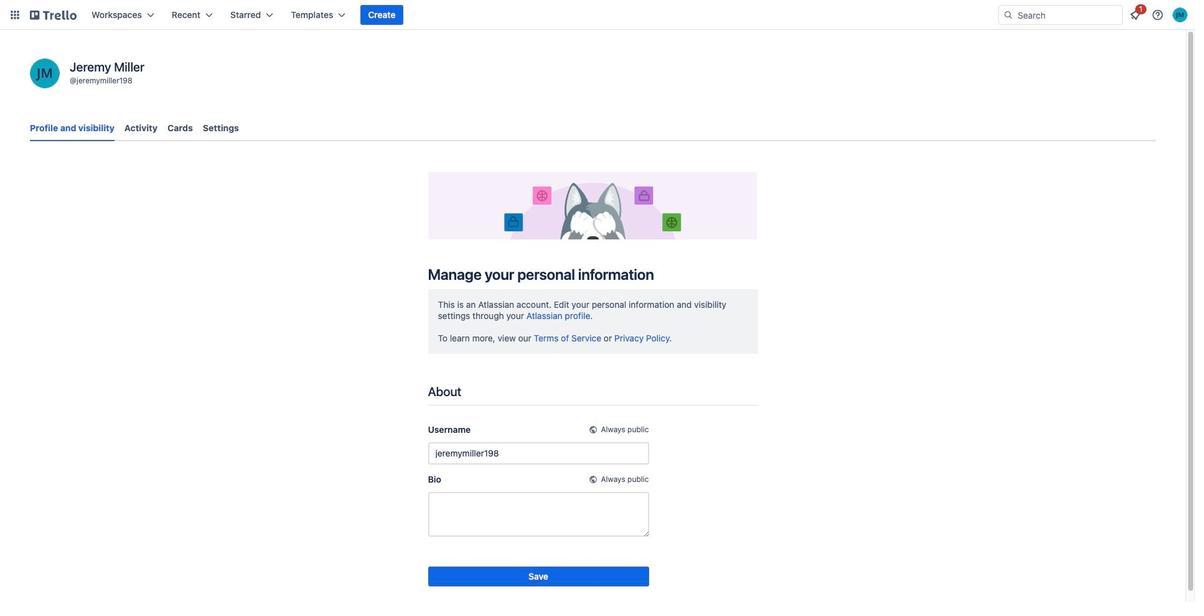 Task type: describe. For each thing, give the bounding box(es) containing it.
primary element
[[0, 0, 1196, 30]]

jeremy miller (jeremymiller198) image
[[1174, 7, 1189, 22]]

1 notification image
[[1129, 7, 1144, 22]]

open information menu image
[[1152, 9, 1165, 21]]

jeremy miller (jeremymiller198) image
[[30, 59, 60, 88]]



Task type: vqa. For each thing, say whether or not it's contained in the screenshot.
the Add a more detailed description…
no



Task type: locate. For each thing, give the bounding box(es) containing it.
search image
[[1004, 10, 1014, 20]]

None text field
[[428, 443, 649, 465], [428, 493, 649, 537], [428, 443, 649, 465], [428, 493, 649, 537]]

back to home image
[[30, 5, 77, 25]]

Search field
[[999, 5, 1124, 25]]



